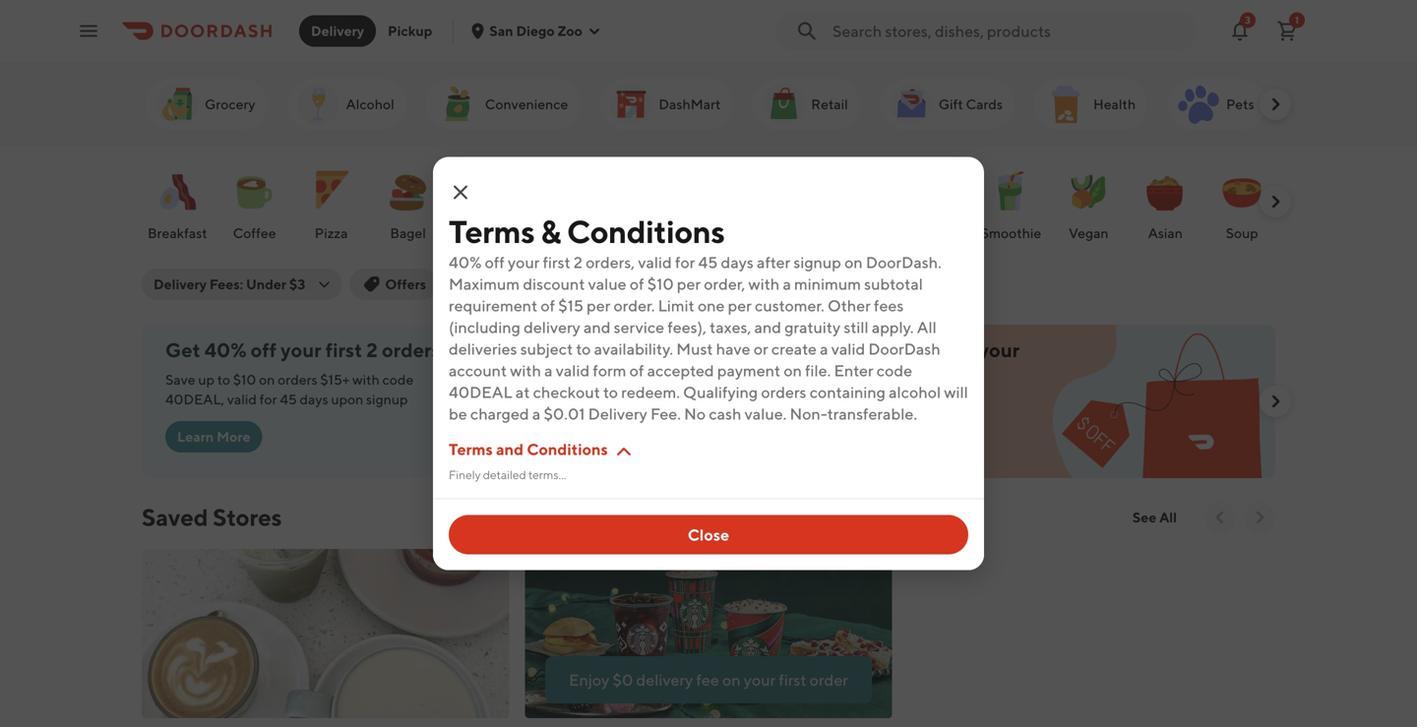 Task type: vqa. For each thing, say whether or not it's contained in the screenshot.
the Popular Items 'button'
no



Task type: locate. For each thing, give the bounding box(es) containing it.
1 vertical spatial order.
[[781, 362, 835, 385]]

convenience link
[[426, 79, 580, 130]]

2 horizontal spatial delivery
[[841, 339, 914, 362]]

first down or
[[740, 362, 777, 385]]

signup up price
[[794, 253, 842, 272]]

1 vertical spatial enjoy
[[569, 671, 610, 690]]

value.
[[745, 405, 787, 423]]

1 vertical spatial delivery
[[841, 339, 914, 362]]

san diego zoo
[[490, 23, 583, 39]]

2 breakfast from the left
[[612, 225, 671, 241]]

availability.
[[594, 340, 673, 358]]

0 vertical spatial 45
[[699, 253, 718, 272]]

next button of carousel image
[[1266, 192, 1286, 212], [1266, 392, 1286, 412], [1250, 508, 1270, 528]]

off inside 40% off your first 2 orders, valid for 45 days after signup on doordash. maximum discount value of $10 per order, with a minimum subtotal requirement of $15 per order. limit one per customer. other fees (including delivery and service fees), taxes, and gratuity still apply. all deliveries subject to availability. must have or create a valid doordash account with a valid form of accepted payment on file. enter code 40deal at checkout to redeem. qualifying orders containing alcohol will be charged a $0.01 delivery fee. no cash value. non-transferable.
[[485, 253, 505, 272]]

no
[[684, 405, 706, 423]]

0 vertical spatial next button of carousel image
[[1266, 192, 1286, 212]]

subtotal right $5
[[760, 395, 811, 412]]

off up maximum at the left of the page
[[485, 253, 505, 272]]

finely detailed terms...
[[449, 468, 567, 482]]

signup inside get 40% off your first 2 orders save up to $10 on orders $15+ with code 40deal, valid for 45 days upon signup
[[366, 391, 408, 408]]

pickup button up the (including
[[446, 269, 514, 300]]

1 vertical spatial pickup button
[[446, 269, 514, 300]]

0 horizontal spatial 40%
[[205, 339, 247, 362]]

detailed
[[483, 468, 526, 482]]

pickup button up alcohol
[[376, 15, 444, 47]]

0 horizontal spatial to
[[217, 372, 230, 388]]

orders down offers
[[382, 339, 441, 362]]

your inside get 40% off your first 2 orders save up to $10 on orders $15+ with code 40deal, valid for 45 days upon signup
[[281, 339, 322, 362]]

1 horizontal spatial order.
[[781, 362, 835, 385]]

0 horizontal spatial delivery
[[524, 318, 581, 337]]

$0
[[811, 339, 837, 362], [613, 671, 633, 690]]

first up $15+
[[326, 339, 363, 362]]

and up finely detailed terms...
[[496, 440, 524, 459]]

0 horizontal spatial signup
[[366, 391, 408, 408]]

saved
[[142, 504, 208, 532]]

delivery down redeem. on the bottom left of page
[[588, 405, 648, 423]]

have
[[716, 340, 751, 358]]

order. down create
[[781, 362, 835, 385]]

1 horizontal spatial fee
[[918, 339, 948, 362]]

1 horizontal spatial pickup button
[[446, 269, 514, 300]]

on down create
[[784, 361, 802, 380]]

1 vertical spatial 45
[[280, 391, 297, 408]]

1 horizontal spatial 2
[[574, 253, 583, 272]]

0 horizontal spatial pickup
[[388, 23, 433, 39]]

40% up maximum at the left of the page
[[449, 253, 482, 272]]

signup
[[794, 253, 842, 272], [366, 391, 408, 408]]

food
[[485, 225, 517, 241]]

terms & conditions
[[449, 213, 725, 250]]

1 vertical spatial conditions
[[527, 440, 608, 459]]

1 vertical spatial 40%
[[205, 339, 247, 362]]

your inside 40% off your first 2 orders, valid for 45 days after signup on doordash. maximum discount value of $10 per order, with a minimum subtotal requirement of $15 per order. limit one per customer. other fees (including delivery and service fees), taxes, and gratuity still apply. all deliveries subject to availability. must have or create a valid doordash account with a valid form of accepted payment on file. enter code 40deal at checkout to redeem. qualifying orders containing alcohol will be charged a $0.01 delivery fee. no cash value. non-transferable.
[[508, 253, 540, 272]]

a down subject on the top of page
[[545, 361, 553, 380]]

cards
[[966, 96, 1003, 112]]

on inside "enjoy a $0 delivery fee on your first order. $5 subtotal minimum required."
[[952, 339, 975, 362]]

40%
[[449, 253, 482, 272], [205, 339, 247, 362]]

$0.01
[[544, 405, 585, 423]]

grocery image
[[154, 81, 201, 128]]

1 terms from the top
[[449, 213, 535, 250]]

code inside get 40% off your first 2 orders save up to $10 on orders $15+ with code 40deal, valid for 45 days upon signup
[[383, 372, 414, 388]]

45 inside get 40% off your first 2 orders save up to $10 on orders $15+ with code 40deal, valid for 45 days upon signup
[[280, 391, 297, 408]]

to right subject on the top of page
[[576, 340, 591, 358]]

close terms & conditions image
[[449, 181, 473, 204]]

price
[[785, 276, 818, 292]]

0 horizontal spatial delivery
[[154, 276, 207, 292]]

0 horizontal spatial $10
[[233, 372, 256, 388]]

1 horizontal spatial for
[[675, 253, 695, 272]]

0 horizontal spatial subtotal
[[760, 395, 811, 412]]

dashmart link
[[600, 79, 733, 130]]

0 horizontal spatial 45
[[280, 391, 297, 408]]

delivery for delivery fees: under $3
[[154, 276, 207, 292]]

will
[[945, 383, 969, 402]]

0 horizontal spatial code
[[383, 372, 414, 388]]

days up min
[[721, 253, 754, 272]]

0 horizontal spatial order.
[[614, 296, 655, 315]]

to
[[576, 340, 591, 358], [217, 372, 230, 388], [604, 383, 618, 402]]

pickup button
[[376, 15, 444, 47], [446, 269, 514, 300]]

saved stores
[[142, 504, 282, 532]]

conditions inside 'button'
[[527, 440, 608, 459]]

orders left $15+
[[278, 372, 318, 388]]

file.
[[805, 361, 831, 380]]

accepted
[[647, 361, 714, 380]]

with down after
[[749, 275, 780, 293]]

alcohol link
[[287, 79, 406, 130]]

of down availability.
[[630, 361, 644, 380]]

0 vertical spatial off
[[485, 253, 505, 272]]

on left order
[[723, 671, 741, 690]]

0 vertical spatial $0
[[811, 339, 837, 362]]

mexican
[[538, 225, 591, 241]]

0 horizontal spatial and
[[496, 440, 524, 459]]

pets link
[[1168, 79, 1267, 130]]

all up doordash
[[917, 318, 937, 337]]

0 vertical spatial all
[[917, 318, 937, 337]]

1 horizontal spatial delivery
[[311, 23, 364, 39]]

under inside button
[[665, 276, 706, 292]]

on up 'other'
[[845, 253, 863, 272]]

breakfast for breakfast burrito
[[612, 225, 671, 241]]

other
[[828, 296, 871, 315]]

a down gratuity
[[797, 339, 807, 362]]

off
[[485, 253, 505, 272], [251, 339, 277, 362]]

0 vertical spatial subtotal
[[865, 275, 923, 293]]

0 vertical spatial of
[[630, 275, 644, 293]]

2 vertical spatial delivery
[[637, 671, 693, 690]]

open menu image
[[77, 19, 100, 43]]

pickup right delivery button
[[388, 23, 433, 39]]

order. up service
[[614, 296, 655, 315]]

1 vertical spatial $10
[[233, 372, 256, 388]]

learn more
[[177, 429, 251, 445]]

under left $3
[[246, 276, 287, 292]]

orders up value.
[[761, 383, 807, 402]]

0 vertical spatial fee
[[918, 339, 948, 362]]

learn
[[177, 429, 214, 445]]

subtotal inside 40% off your first 2 orders, valid for 45 days after signup on doordash. maximum discount value of $10 per order, with a minimum subtotal requirement of $15 per order. limit one per customer. other fees (including delivery and service fees), taxes, and gratuity still apply. all deliveries subject to availability. must have or create a valid doordash account with a valid form of accepted payment on file. enter code 40deal at checkout to redeem. qualifying orders containing alcohol will be charged a $0.01 delivery fee. no cash value. non-transferable.
[[865, 275, 923, 293]]

0 vertical spatial pickup
[[388, 23, 433, 39]]

with inside get 40% off your first 2 orders save up to $10 on orders $15+ with code 40deal, valid for 45 days upon signup
[[352, 372, 380, 388]]

0 horizontal spatial orders
[[278, 372, 318, 388]]

signup right upon
[[366, 391, 408, 408]]

per
[[677, 275, 701, 293], [587, 296, 611, 315], [728, 296, 752, 315]]

1 vertical spatial terms
[[449, 440, 493, 459]]

1 vertical spatial $0
[[613, 671, 633, 690]]

to inside get 40% off your first 2 orders save up to $10 on orders $15+ with code 40deal, valid for 45 days upon signup
[[217, 372, 230, 388]]

1 horizontal spatial $0
[[811, 339, 837, 362]]

enjoy for $0
[[569, 671, 610, 690]]

1 vertical spatial pickup
[[458, 276, 503, 292]]

1 horizontal spatial breakfast
[[612, 225, 671, 241]]

to right up
[[217, 372, 230, 388]]

1 horizontal spatial subtotal
[[865, 275, 923, 293]]

order. inside "enjoy a $0 delivery fee on your first order. $5 subtotal minimum required."
[[781, 362, 835, 385]]

2 under from the left
[[665, 276, 706, 292]]

2 down offers button
[[367, 339, 378, 362]]

2 inside 40% off your first 2 orders, valid for 45 days after signup on doordash. maximum discount value of $10 per order, with a minimum subtotal requirement of $15 per order. limit one per customer. other fees (including delivery and service fees), taxes, and gratuity still apply. all deliveries subject to availability. must have or create a valid doordash account with a valid form of accepted payment on file. enter code 40deal at checkout to redeem. qualifying orders containing alcohol will be charged a $0.01 delivery fee. no cash value. non-transferable.
[[574, 253, 583, 272]]

$10 right up
[[233, 372, 256, 388]]

terms inside 'button'
[[449, 440, 493, 459]]

minimum down enter
[[814, 395, 873, 412]]

your inside "enjoy a $0 delivery fee on your first order. $5 subtotal minimum required."
[[979, 339, 1020, 362]]

orders
[[382, 339, 441, 362], [278, 372, 318, 388], [761, 383, 807, 402]]

and inside 'button'
[[496, 440, 524, 459]]

conditions up terms...
[[527, 440, 608, 459]]

convenience image
[[434, 81, 481, 128]]

subtotal
[[865, 275, 923, 293], [760, 395, 811, 412]]

close button
[[449, 515, 969, 555]]

with up at
[[510, 361, 541, 380]]

alcohol image
[[295, 81, 342, 128]]

minimum up 'other'
[[795, 275, 861, 293]]

0 horizontal spatial fee
[[697, 671, 720, 690]]

1 vertical spatial all
[[1160, 510, 1178, 526]]

0 vertical spatial 2
[[574, 253, 583, 272]]

on
[[845, 253, 863, 272], [952, 339, 975, 362], [784, 361, 802, 380], [259, 372, 275, 388], [723, 671, 741, 690]]

valid up more at the bottom left of the page
[[227, 391, 257, 408]]

0 vertical spatial $10
[[648, 275, 674, 293]]

0 vertical spatial pickup button
[[376, 15, 444, 47]]

1 horizontal spatial signup
[[794, 253, 842, 272]]

1 horizontal spatial orders
[[382, 339, 441, 362]]

0 horizontal spatial breakfast
[[148, 225, 207, 241]]

45 inside 40% off your first 2 orders, valid for 45 days after signup on doordash. maximum discount value of $10 per order, with a minimum subtotal requirement of $15 per order. limit one per customer. other fees (including delivery and service fees), taxes, and gratuity still apply. all deliveries subject to availability. must have or create a valid doordash account with a valid form of accepted payment on file. enter code 40deal at checkout to redeem. qualifying orders containing alcohol will be charged a $0.01 delivery fee. no cash value. non-transferable.
[[699, 253, 718, 272]]

0 vertical spatial delivery
[[524, 318, 581, 337]]

40% up up
[[205, 339, 247, 362]]

1 horizontal spatial off
[[485, 253, 505, 272]]

pickup for bottommost pickup 'button'
[[458, 276, 503, 292]]

enjoy inside "enjoy a $0 delivery fee on your first order. $5 subtotal minimum required."
[[740, 339, 792, 362]]

for up learn more button
[[260, 391, 277, 408]]

2 inside get 40% off your first 2 orders save up to $10 on orders $15+ with code 40deal, valid for 45 days upon signup
[[367, 339, 378, 362]]

with up upon
[[352, 372, 380, 388]]

1 vertical spatial signup
[[366, 391, 408, 408]]

1 vertical spatial subtotal
[[760, 395, 811, 412]]

and up or
[[755, 318, 782, 337]]

dashpass button
[[859, 269, 972, 300]]

1 vertical spatial for
[[260, 391, 277, 408]]

0 horizontal spatial for
[[260, 391, 277, 408]]

valid up enter
[[832, 340, 866, 358]]

2 up 4.5
[[574, 253, 583, 272]]

1 horizontal spatial and
[[584, 318, 611, 337]]

delivery inside button
[[311, 23, 364, 39]]

delivery inside 40% off your first 2 orders, valid for 45 days after signup on doordash. maximum discount value of $10 per order, with a minimum subtotal requirement of $15 per order. limit one per customer. other fees (including delivery and service fees), taxes, and gratuity still apply. all deliveries subject to availability. must have or create a valid doordash account with a valid form of accepted payment on file. enter code 40deal at checkout to redeem. qualifying orders containing alcohol will be charged a $0.01 delivery fee. no cash value. non-transferable.
[[524, 318, 581, 337]]

to down form
[[604, 383, 618, 402]]

for down burrito
[[675, 253, 695, 272]]

terms down close terms & conditions image
[[449, 213, 535, 250]]

2 vertical spatial delivery
[[588, 405, 648, 423]]

1 horizontal spatial under
[[665, 276, 706, 292]]

fees),
[[668, 318, 707, 337]]

taxes,
[[710, 318, 752, 337]]

0 vertical spatial for
[[675, 253, 695, 272]]

form
[[593, 361, 627, 380]]

1 horizontal spatial 40%
[[449, 253, 482, 272]]

first inside 40% off your first 2 orders, valid for 45 days after signup on doordash. maximum discount value of $10 per order, with a minimum subtotal requirement of $15 per order. limit one per customer. other fees (including delivery and service fees), taxes, and gratuity still apply. all deliveries subject to availability. must have or create a valid doordash account with a valid form of accepted payment on file. enter code 40deal at checkout to redeem. qualifying orders containing alcohol will be charged a $0.01 delivery fee. no cash value. non-transferable.
[[543, 253, 571, 272]]

1 vertical spatial off
[[251, 339, 277, 362]]

health
[[1094, 96, 1136, 112]]

45 up under 30 min
[[699, 253, 718, 272]]

1 vertical spatial days
[[300, 391, 328, 408]]

0 vertical spatial terms
[[449, 213, 535, 250]]

under up limit
[[665, 276, 706, 292]]

0 horizontal spatial enjoy
[[569, 671, 610, 690]]

days
[[721, 253, 754, 272], [300, 391, 328, 408]]

breakfast up orders,
[[612, 225, 671, 241]]

terms up finely
[[449, 440, 493, 459]]

1 vertical spatial of
[[541, 296, 555, 315]]

one
[[698, 296, 725, 315]]

$3
[[289, 276, 306, 292]]

code down doordash
[[877, 361, 913, 380]]

0 horizontal spatial under
[[246, 276, 287, 292]]

valid up checkout
[[556, 361, 590, 380]]

45 left upon
[[280, 391, 297, 408]]

1 horizontal spatial enjoy
[[740, 339, 792, 362]]

of down "over"
[[541, 296, 555, 315]]

per down min
[[728, 296, 752, 315]]

a up customer.
[[783, 275, 791, 293]]

pickup up the requirement
[[458, 276, 503, 292]]

0 vertical spatial minimum
[[795, 275, 861, 293]]

fee inside "enjoy a $0 delivery fee on your first order. $5 subtotal minimum required."
[[918, 339, 948, 362]]

0 vertical spatial days
[[721, 253, 754, 272]]

1 horizontal spatial $10
[[648, 275, 674, 293]]

under
[[246, 276, 287, 292], [665, 276, 706, 292]]

gratuity
[[785, 318, 841, 337]]

on up will
[[952, 339, 975, 362]]

days down $15+
[[300, 391, 328, 408]]

1 horizontal spatial code
[[877, 361, 913, 380]]

1 horizontal spatial pickup
[[458, 276, 503, 292]]

0 horizontal spatial 2
[[367, 339, 378, 362]]

over
[[534, 276, 566, 292]]

1 under from the left
[[246, 276, 287, 292]]

days inside get 40% off your first 2 orders save up to $10 on orders $15+ with code 40deal, valid for 45 days upon signup
[[300, 391, 328, 408]]

of
[[630, 275, 644, 293], [541, 296, 555, 315], [630, 361, 644, 380]]

0 horizontal spatial per
[[587, 296, 611, 315]]

0 horizontal spatial pickup button
[[376, 15, 444, 47]]

1 horizontal spatial per
[[677, 275, 701, 293]]

2 horizontal spatial delivery
[[588, 405, 648, 423]]

your right doordash
[[979, 339, 1020, 362]]

1 horizontal spatial all
[[1160, 510, 1178, 526]]

code inside 40% off your first 2 orders, valid for 45 days after signup on doordash. maximum discount value of $10 per order, with a minimum subtotal requirement of $15 per order. limit one per customer. other fees (including delivery and service fees), taxes, and gratuity still apply. all deliveries subject to availability. must have or create a valid doordash account with a valid form of accepted payment on file. enter code 40deal at checkout to redeem. qualifying orders containing alcohol will be charged a $0.01 delivery fee. no cash value. non-transferable.
[[877, 361, 913, 380]]

of right value
[[630, 275, 644, 293]]

delivery inside "enjoy a $0 delivery fee on your first order. $5 subtotal minimum required."
[[841, 339, 914, 362]]

gift
[[939, 96, 964, 112]]

deliveries
[[449, 340, 517, 358]]

value
[[588, 275, 627, 293]]

delivery button
[[299, 15, 376, 47]]

breakfast burrito
[[612, 225, 718, 241]]

0 vertical spatial 40%
[[449, 253, 482, 272]]

per up limit
[[677, 275, 701, 293]]

breakfast up delivery fees: under $3
[[148, 225, 207, 241]]

terms & conditions dialog
[[433, 157, 985, 571]]

2 terms from the top
[[449, 440, 493, 459]]

subtotal up fees
[[865, 275, 923, 293]]

for inside get 40% off your first 2 orders save up to $10 on orders $15+ with code 40deal, valid for 45 days upon signup
[[260, 391, 277, 408]]

terms for terms & conditions
[[449, 213, 535, 250]]

non-
[[790, 405, 828, 423]]

qualifying
[[683, 383, 758, 402]]

first up 'discount' on the top of the page
[[543, 253, 571, 272]]

delivery
[[311, 23, 364, 39], [154, 276, 207, 292], [588, 405, 648, 423]]

1 vertical spatial delivery
[[154, 276, 207, 292]]

1 vertical spatial 2
[[367, 339, 378, 362]]

doordash
[[869, 340, 941, 358]]

fee
[[918, 339, 948, 362], [697, 671, 720, 690]]

1 horizontal spatial days
[[721, 253, 754, 272]]

conditions up orders,
[[567, 213, 725, 250]]

all right see
[[1160, 510, 1178, 526]]

0 horizontal spatial all
[[917, 318, 937, 337]]

delivery up alcohol link
[[311, 23, 364, 39]]

orders inside 40% off your first 2 orders, valid for 45 days after signup on doordash. maximum discount value of $10 per order, with a minimum subtotal requirement of $15 per order. limit one per customer. other fees (including delivery and service fees), taxes, and gratuity still apply. all deliveries subject to availability. must have or create a valid doordash account with a valid form of accepted payment on file. enter code 40deal at checkout to redeem. qualifying orders containing alcohol will be charged a $0.01 delivery fee. no cash value. non-transferable.
[[761, 383, 807, 402]]

per down value
[[587, 296, 611, 315]]

checkout
[[533, 383, 600, 402]]

terms and conditions
[[449, 440, 608, 459]]

1 breakfast from the left
[[148, 225, 207, 241]]

on right up
[[259, 372, 275, 388]]

first left order
[[779, 671, 807, 690]]

$10 inside get 40% off your first 2 orders save up to $10 on orders $15+ with code 40deal, valid for 45 days upon signup
[[233, 372, 256, 388]]

0 vertical spatial conditions
[[567, 213, 725, 250]]

see all
[[1133, 510, 1178, 526]]

$15+
[[320, 372, 350, 388]]

your up $15+
[[281, 339, 322, 362]]

0 vertical spatial delivery
[[311, 23, 364, 39]]

your up "over"
[[508, 253, 540, 272]]

grocery
[[205, 96, 256, 112]]

0 horizontal spatial with
[[352, 372, 380, 388]]

$10 inside 40% off your first 2 orders, valid for 45 days after signup on doordash. maximum discount value of $10 per order, with a minimum subtotal requirement of $15 per order. limit one per customer. other fees (including delivery and service fees), taxes, and gratuity still apply. all deliveries subject to availability. must have or create a valid doordash account with a valid form of accepted payment on file. enter code 40deal at checkout to redeem. qualifying orders containing alcohol will be charged a $0.01 delivery fee. no cash value. non-transferable.
[[648, 275, 674, 293]]

$5
[[740, 395, 757, 412]]

0 vertical spatial enjoy
[[740, 339, 792, 362]]

delivery left fees:
[[154, 276, 207, 292]]

2 horizontal spatial orders
[[761, 383, 807, 402]]

off down delivery fees: under $3
[[251, 339, 277, 362]]

minimum
[[795, 275, 861, 293], [814, 395, 873, 412]]

and left service
[[584, 318, 611, 337]]

$10 up limit
[[648, 275, 674, 293]]

your left order
[[744, 671, 776, 690]]

code right $15+
[[383, 372, 414, 388]]

a
[[783, 275, 791, 293], [797, 339, 807, 362], [820, 340, 829, 358], [545, 361, 553, 380], [533, 405, 541, 423]]

a left $0.01
[[533, 405, 541, 423]]



Task type: describe. For each thing, give the bounding box(es) containing it.
burrito
[[674, 225, 718, 241]]

40% inside 40% off your first 2 orders, valid for 45 days after signup on doordash. maximum discount value of $10 per order, with a minimum subtotal requirement of $15 per order. limit one per customer. other fees (including delivery and service fees), taxes, and gratuity still apply. all deliveries subject to availability. must have or create a valid doordash account with a valid form of accepted payment on file. enter code 40deal at checkout to redeem. qualifying orders containing alcohol will be charged a $0.01 delivery fee. no cash value. non-transferable.
[[449, 253, 482, 272]]

charged
[[471, 405, 529, 423]]

save
[[165, 372, 196, 388]]

service
[[614, 318, 665, 337]]

convenience
[[485, 96, 568, 112]]

apply.
[[872, 318, 914, 337]]

containing
[[810, 383, 886, 402]]

more
[[217, 429, 251, 445]]

2 horizontal spatial with
[[749, 275, 780, 293]]

first inside get 40% off your first 2 orders save up to $10 on orders $15+ with code 40deal, valid for 45 days upon signup
[[326, 339, 363, 362]]

order. inside 40% off your first 2 orders, valid for 45 days after signup on doordash. maximum discount value of $10 per order, with a minimum subtotal requirement of $15 per order. limit one per customer. other fees (including delivery and service fees), taxes, and gratuity still apply. all deliveries subject to availability. must have or create a valid doordash account with a valid form of accepted payment on file. enter code 40deal at checkout to redeem. qualifying orders containing alcohol will be charged a $0.01 delivery fee. no cash value. non-transferable.
[[614, 296, 655, 315]]

be
[[449, 405, 467, 423]]

2 horizontal spatial and
[[755, 318, 782, 337]]

maximum
[[449, 275, 520, 293]]

requirement
[[449, 296, 538, 315]]

bagel
[[390, 225, 426, 241]]

2 vertical spatial next button of carousel image
[[1250, 508, 1270, 528]]

pickup for the top pickup 'button'
[[388, 23, 433, 39]]

delivery for delivery
[[311, 23, 364, 39]]

retail image
[[760, 81, 808, 128]]

coffee
[[233, 225, 276, 241]]

gift cards link
[[880, 79, 1015, 130]]

40deal,
[[165, 391, 224, 408]]

on inside get 40% off your first 2 orders save up to $10 on orders $15+ with code 40deal, valid for 45 days upon signup
[[259, 372, 275, 388]]

subtotal inside "enjoy a $0 delivery fee on your first order. $5 subtotal minimum required."
[[760, 395, 811, 412]]

1 vertical spatial fee
[[697, 671, 720, 690]]

health image
[[1043, 81, 1090, 128]]

1 button
[[1268, 11, 1308, 51]]

1 horizontal spatial with
[[510, 361, 541, 380]]

all inside 40% off your first 2 orders, valid for 45 days after signup on doordash. maximum discount value of $10 per order, with a minimum subtotal requirement of $15 per order. limit one per customer. other fees (including delivery and service fees), taxes, and gratuity still apply. all deliveries subject to availability. must have or create a valid doordash account with a valid form of accepted payment on file. enter code 40deal at checkout to redeem. qualifying orders containing alcohol will be charged a $0.01 delivery fee. no cash value. non-transferable.
[[917, 318, 937, 337]]

first inside "enjoy a $0 delivery fee on your first order. $5 subtotal minimum required."
[[740, 362, 777, 385]]

get
[[165, 339, 201, 362]]

over 4.5
[[534, 276, 589, 292]]

previous button of carousel image
[[1211, 508, 1231, 528]]

30
[[708, 276, 726, 292]]

delivery fees: under $3
[[154, 276, 306, 292]]

a inside "enjoy a $0 delivery fee on your first order. $5 subtotal minimum required."
[[797, 339, 807, 362]]

up
[[198, 372, 215, 388]]

4.5
[[569, 276, 589, 292]]

transferable.
[[828, 405, 918, 423]]

terms for terms and conditions
[[449, 440, 493, 459]]

over 4.5 button
[[522, 269, 645, 300]]

notification bell image
[[1229, 19, 1252, 43]]

pets image
[[1176, 81, 1223, 128]]

minimum inside 40% off your first 2 orders, valid for 45 days after signup on doordash. maximum discount value of $10 per order, with a minimum subtotal requirement of $15 per order. limit one per customer. other fees (including delivery and service fees), taxes, and gratuity still apply. all deliveries subject to availability. must have or create a valid doordash account with a valid form of accepted payment on file. enter code 40deal at checkout to redeem. qualifying orders containing alcohol will be charged a $0.01 delivery fee. no cash value. non-transferable.
[[795, 275, 861, 293]]

must
[[677, 340, 713, 358]]

min
[[729, 276, 753, 292]]

dashpass
[[899, 276, 960, 292]]

1 horizontal spatial to
[[576, 340, 591, 358]]

asian
[[1149, 225, 1183, 241]]

orders,
[[586, 253, 635, 272]]

conditions for terms and conditions
[[527, 440, 608, 459]]

a up 'file.'
[[820, 340, 829, 358]]

vegan
[[1069, 225, 1109, 241]]

under 30 min button
[[653, 269, 765, 300]]

off inside get 40% off your first 2 orders save up to $10 on orders $15+ with code 40deal, valid for 45 days upon signup
[[251, 339, 277, 362]]

1 items, open order cart image
[[1276, 19, 1300, 43]]

offers
[[385, 276, 426, 292]]

get 40% off your first 2 orders save up to $10 on orders $15+ with code 40deal, valid for 45 days upon signup
[[165, 339, 441, 408]]

san
[[490, 23, 514, 39]]

diego
[[516, 23, 555, 39]]

customer.
[[755, 296, 825, 315]]

next button of carousel image
[[1266, 95, 1286, 114]]

saved stores link
[[142, 502, 282, 534]]

dashmart image
[[608, 81, 655, 128]]

2 horizontal spatial per
[[728, 296, 752, 315]]

days inside 40% off your first 2 orders, valid for 45 days after signup on doordash. maximum discount value of $10 per order, with a minimum subtotal requirement of $15 per order. limit one per customer. other fees (including delivery and service fees), taxes, and gratuity still apply. all deliveries subject to availability. must have or create a valid doordash account with a valid form of accepted payment on file. enter code 40deal at checkout to redeem. qualifying orders containing alcohol will be charged a $0.01 delivery fee. no cash value. non-transferable.
[[721, 253, 754, 272]]

&
[[541, 213, 561, 250]]

alcohol
[[346, 96, 395, 112]]

discount
[[523, 275, 585, 293]]

1
[[1296, 14, 1300, 26]]

terms and conditions button
[[449, 440, 636, 467]]

close
[[688, 526, 730, 544]]

subject
[[521, 340, 573, 358]]

1 vertical spatial next button of carousel image
[[1266, 392, 1286, 412]]

for inside 40% off your first 2 orders, valid for 45 days after signup on doordash. maximum discount value of $10 per order, with a minimum subtotal requirement of $15 per order. limit one per customer. other fees (including delivery and service fees), taxes, and gratuity still apply. all deliveries subject to availability. must have or create a valid doordash account with a valid form of accepted payment on file. enter code 40deal at checkout to redeem. qualifying orders containing alcohol will be charged a $0.01 delivery fee. no cash value. non-transferable.
[[675, 253, 695, 272]]

40% inside get 40% off your first 2 orders save up to $10 on orders $15+ with code 40deal, valid for 45 days upon signup
[[205, 339, 247, 362]]

learn more button
[[165, 421, 262, 453]]

alcohol
[[889, 383, 941, 402]]

smoothie
[[981, 225, 1042, 241]]

create
[[772, 340, 817, 358]]

2 vertical spatial of
[[630, 361, 644, 380]]

2 horizontal spatial to
[[604, 383, 618, 402]]

dashmart
[[659, 96, 721, 112]]

see all link
[[1121, 502, 1189, 534]]

required.
[[875, 395, 932, 412]]

soup
[[1227, 225, 1259, 241]]

retail
[[812, 96, 848, 112]]

offers button
[[350, 269, 438, 300]]

health link
[[1035, 79, 1148, 130]]

1 horizontal spatial delivery
[[637, 671, 693, 690]]

finely
[[449, 468, 481, 482]]

$0 inside "enjoy a $0 delivery fee on your first order. $5 subtotal minimum required."
[[811, 339, 837, 362]]

40% off your first 2 orders, valid for 45 days after signup on doordash. maximum discount value of $10 per order, with a minimum subtotal requirement of $15 per order. limit one per customer. other fees (including delivery and service fees), taxes, and gratuity still apply. all deliveries subject to availability. must have or create a valid doordash account with a valid form of accepted payment on file. enter code 40deal at checkout to redeem. qualifying orders containing alcohol will be charged a $0.01 delivery fee. no cash value. non-transferable.
[[449, 253, 969, 423]]

$15
[[559, 296, 584, 315]]

40deal
[[449, 383, 513, 402]]

gift cards image
[[888, 81, 935, 128]]

enjoy for a
[[740, 339, 792, 362]]

stores
[[213, 504, 282, 532]]

terms...
[[529, 468, 567, 482]]

redeem.
[[622, 383, 680, 402]]

signup inside 40% off your first 2 orders, valid for 45 days after signup on doordash. maximum discount value of $10 per order, with a minimum subtotal requirement of $15 per order. limit one per customer. other fees (including delivery and service fees), taxes, and gratuity still apply. all deliveries subject to availability. must have or create a valid doordash account with a valid form of accepted payment on file. enter code 40deal at checkout to redeem. qualifying orders containing alcohol will be charged a $0.01 delivery fee. no cash value. non-transferable.
[[794, 253, 842, 272]]

valid inside get 40% off your first 2 orders save up to $10 on orders $15+ with code 40deal, valid for 45 days upon signup
[[227, 391, 257, 408]]

limit
[[658, 296, 695, 315]]

san diego zoo button
[[470, 23, 602, 39]]

grocery link
[[146, 79, 267, 130]]

doordash.
[[866, 253, 942, 272]]

after
[[757, 253, 791, 272]]

valid down breakfast burrito
[[638, 253, 672, 272]]

pizza
[[315, 225, 348, 241]]

minimum inside "enjoy a $0 delivery fee on your first order. $5 subtotal minimum required."
[[814, 395, 873, 412]]

enter
[[834, 361, 874, 380]]

fast
[[455, 225, 482, 241]]

breakfast for breakfast
[[148, 225, 207, 241]]

fees
[[874, 296, 904, 315]]

conditions for terms & conditions
[[567, 213, 725, 250]]

0 horizontal spatial $0
[[613, 671, 633, 690]]

delivery inside 40% off your first 2 orders, valid for 45 days after signup on doordash. maximum discount value of $10 per order, with a minimum subtotal requirement of $15 per order. limit one per customer. other fees (including delivery and service fees), taxes, and gratuity still apply. all deliveries subject to availability. must have or create a valid doordash account with a valid form of accepted payment on file. enter code 40deal at checkout to redeem. qualifying orders containing alcohol will be charged a $0.01 delivery fee. no cash value. non-transferable.
[[588, 405, 648, 423]]

payment
[[718, 361, 781, 380]]

account
[[449, 361, 507, 380]]



